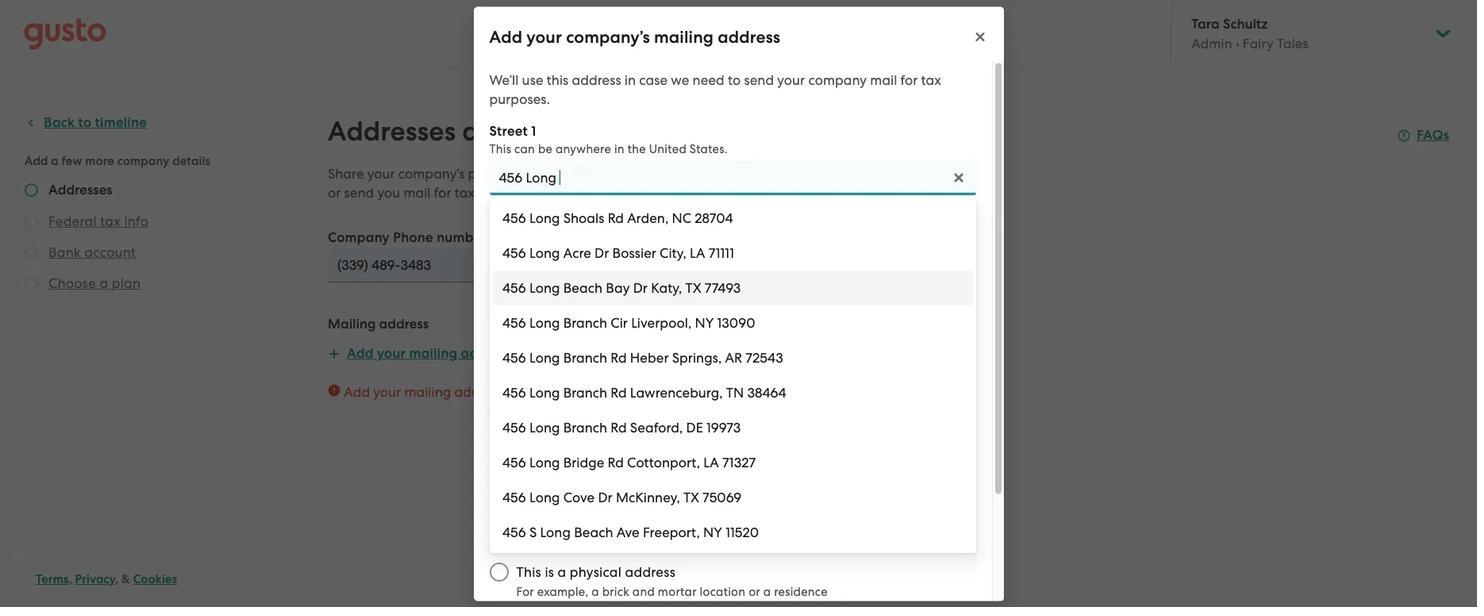 Task type: locate. For each thing, give the bounding box(es) containing it.
company down "share"
[[328, 229, 390, 246]]

to inside we'll use this address in case we need to send your company mail for tax purposes.
[[728, 71, 741, 87]]

branch up save and continue
[[563, 420, 607, 436]]

2 branch from the top
[[563, 350, 607, 366]]

0 vertical spatial tax
[[921, 71, 941, 87]]

dr right cove
[[598, 490, 613, 506]]

0 vertical spatial this
[[489, 141, 511, 156]]

1 horizontal spatial tax
[[455, 185, 475, 201]]

in inside we'll use this address in case we need to send your company mail for tax purposes.
[[625, 71, 636, 87]]

0 vertical spatial details
[[619, 115, 704, 148]]

0 horizontal spatial or
[[328, 185, 341, 201]]

This is a physical address radio
[[481, 554, 516, 589]]

bay
[[606, 280, 630, 296]]

456 for 456 s long beach ave freeport, ny 11520
[[502, 525, 526, 541]]

and inside the share your company's phone number and address, in case we need to contact you or send you mail for tax purposes.
[[564, 166, 589, 182]]

company for company phone number telephone field
[[489, 463, 551, 479]]

1 , from the left
[[69, 572, 72, 587]]

5 456 from the top
[[502, 350, 526, 366]]

residence
[[774, 584, 828, 599]]

6 456 from the top
[[502, 385, 526, 401]]

account menu element
[[1171, 0, 1453, 67]]

number down phone
[[437, 229, 487, 246]]

4 branch from the top
[[563, 420, 607, 436]]

continue down 456 long branch rd seaford, de 19973
[[594, 444, 649, 460]]

1 horizontal spatial we
[[695, 166, 713, 182]]

1 vertical spatial dr
[[633, 280, 648, 296]]

0 horizontal spatial we
[[671, 71, 689, 87]]

dr
[[595, 245, 609, 261], [633, 280, 648, 296], [598, 490, 613, 506]]

long for 456 long branch rd lawrenceburg, tn 38464
[[530, 385, 560, 401]]

1 vertical spatial ny
[[703, 525, 722, 541]]

cottonport,
[[627, 455, 700, 471]]

address?
[[758, 536, 815, 552]]

City field
[[489, 288, 976, 323]]

0 horizontal spatial ,
[[69, 572, 72, 587]]

1 horizontal spatial number
[[512, 166, 561, 182]]

1 horizontal spatial company's
[[566, 26, 650, 47]]

physical
[[541, 536, 593, 552], [570, 564, 622, 579]]

long for 456 long bridge rd cottonport, la 71327
[[530, 455, 560, 471]]

need down states.
[[717, 166, 748, 182]]

1
[[531, 122, 536, 139]]

timeline
[[95, 114, 147, 131]]

0 horizontal spatial company
[[117, 154, 170, 168]]

long inside button
[[530, 315, 560, 331]]

branch for heber
[[563, 350, 607, 366]]

1 vertical spatial in
[[614, 141, 625, 156]]

,
[[69, 572, 72, 587], [115, 572, 119, 587]]

mailing up add your mailing address to continue
[[409, 345, 458, 362]]

number up 456 long cove dr mckinney, tx 75069
[[598, 463, 648, 479]]

and right brick
[[633, 584, 655, 599]]

la left 71327
[[704, 455, 719, 471]]

456 long branch rd heber springs, ar 72543
[[502, 350, 783, 366]]

this right use
[[547, 71, 569, 87]]

1 vertical spatial phone
[[555, 463, 595, 479]]

0 vertical spatial company phone number
[[328, 229, 487, 246]]

number down the "be"
[[512, 166, 561, 182]]

details
[[619, 115, 704, 148], [172, 154, 210, 168]]

street up can
[[489, 122, 528, 139]]

phone for (555) 012-3456 "phone field"
[[393, 229, 433, 246]]

company
[[328, 229, 390, 246], [489, 463, 551, 479]]

1 horizontal spatial contact
[[768, 166, 815, 182]]

456 long branch cir liverpool, ny 13090 button
[[490, 306, 976, 341]]

1 vertical spatial physical
[[570, 564, 622, 579]]

0 horizontal spatial company
[[328, 229, 390, 246]]

7 456 from the top
[[502, 420, 526, 436]]

cove
[[563, 490, 595, 506]]

tx
[[686, 280, 701, 296], [683, 490, 699, 506]]

address inside we'll use this address in case we need to send your company mail for tax purposes.
[[572, 71, 621, 87]]

heber
[[630, 350, 669, 366]]

456 for 456 long cove dr mckinney, tx 75069
[[502, 490, 526, 506]]

0 vertical spatial in
[[625, 71, 636, 87]]

0 horizontal spatial contact
[[519, 115, 613, 148]]

1 horizontal spatial company
[[808, 71, 867, 87]]

seaford,
[[630, 420, 683, 436]]

for
[[901, 71, 918, 87], [434, 185, 451, 201]]

rd right bridge
[[608, 455, 624, 471]]

continue right zip in the bottom of the page
[[523, 384, 578, 400]]

branch inside button
[[563, 315, 607, 331]]

for inside we'll use this address in case we need to send your company mail for tax purposes.
[[901, 71, 918, 87]]

in inside street 1 this can be anywhere in the united states.
[[614, 141, 625, 156]]

branch left cir
[[563, 315, 607, 331]]

1 street from the top
[[489, 122, 528, 139]]

0 horizontal spatial this
[[489, 141, 511, 156]]

0 vertical spatial number
[[512, 166, 561, 182]]

need up states.
[[693, 71, 725, 87]]

rd right shoals
[[608, 210, 624, 226]]

1 vertical spatial send
[[344, 185, 374, 201]]

2 horizontal spatial number
[[598, 463, 648, 479]]

0 horizontal spatial company phone number
[[328, 229, 487, 246]]

0 vertical spatial company
[[328, 229, 390, 246]]

1 vertical spatial mail
[[404, 185, 431, 201]]

addresses for addresses
[[48, 182, 112, 198]]

addresses
[[328, 115, 456, 148], [48, 182, 112, 198]]

0 horizontal spatial for
[[434, 185, 451, 201]]

privacy
[[75, 572, 115, 587]]

a inside button
[[100, 275, 108, 291]]

we down states.
[[695, 166, 713, 182]]

0 vertical spatial ny
[[695, 315, 714, 331]]

number inside dialog main content element
[[598, 463, 648, 479]]

3 456 from the top
[[502, 280, 526, 296]]

back to timeline
[[44, 114, 147, 131]]

de
[[686, 420, 703, 436]]

1 vertical spatial or
[[651, 536, 664, 552]]

in
[[625, 71, 636, 87], [614, 141, 625, 156], [648, 166, 660, 182]]

1 vertical spatial for
[[434, 185, 451, 201]]

company phone number for (555) 012-3456 "phone field"
[[328, 229, 487, 246]]

0 horizontal spatial tax
[[100, 214, 121, 229]]

0 vertical spatial street
[[489, 122, 528, 139]]

ny inside 456 s long beach ave freeport, ny 11520 button
[[703, 525, 722, 541]]

1 horizontal spatial you
[[819, 166, 841, 182]]

in down united
[[648, 166, 660, 182]]

0 vertical spatial purposes.
[[489, 90, 550, 106]]

nc
[[672, 210, 691, 226]]

rd up 456 long branch rd seaford, de 19973
[[611, 385, 627, 401]]

None radio
[[481, 599, 516, 607]]

and inside dialog main content element
[[633, 584, 655, 599]]

address down "is this a physical address or just a mailing address?"
[[625, 564, 676, 579]]

456 s long beach ave freeport, ny 11520
[[502, 525, 759, 541]]

ny left "11520"
[[703, 525, 722, 541]]

4 456 from the top
[[502, 315, 526, 331]]

1 vertical spatial beach
[[574, 525, 613, 541]]

1 horizontal spatial company phone number
[[489, 463, 648, 479]]

long for 456 long acre dr bossier city, la 71111
[[530, 245, 560, 261]]

street inside street 1 this can be anywhere in the united states.
[[489, 122, 528, 139]]

anywhere
[[556, 141, 611, 156]]

add your company's mailing address dialog
[[474, 6, 1004, 607]]

1 vertical spatial number
[[437, 229, 487, 246]]

and inside button
[[565, 444, 590, 460]]

1 vertical spatial need
[[717, 166, 748, 182]]

company's inside dialog
[[566, 26, 650, 47]]

0 horizontal spatial send
[[344, 185, 374, 201]]

456 long acre dr bossier city, la 71111
[[502, 245, 734, 261]]

1 horizontal spatial send
[[744, 71, 774, 87]]

1 horizontal spatial for
[[901, 71, 918, 87]]

0 vertical spatial mail
[[870, 71, 897, 87]]

38464
[[747, 385, 786, 401]]

long up the save
[[530, 420, 560, 436]]

tax
[[921, 71, 941, 87], [455, 185, 475, 201], [100, 214, 121, 229]]

77493
[[705, 280, 741, 296]]

continue inside save and continue button
[[594, 444, 649, 460]]

0 horizontal spatial you
[[377, 185, 400, 201]]

rd for lawrenceburg,
[[611, 385, 627, 401]]

1 vertical spatial tax
[[455, 185, 475, 201]]

8 456 from the top
[[502, 455, 526, 471]]

case inside we'll use this address in case we need to send your company mail for tax purposes.
[[639, 71, 668, 87]]

0 vertical spatial beach
[[563, 280, 603, 296]]

addresses down few
[[48, 182, 112, 198]]

rd for arden,
[[608, 210, 624, 226]]

0 horizontal spatial addresses
[[48, 182, 112, 198]]

456 long cove dr mckinney, tx 75069
[[502, 490, 742, 506]]

rd for heber
[[611, 350, 627, 366]]

long left bridge
[[530, 455, 560, 471]]

0 vertical spatial physical
[[541, 536, 593, 552]]

branch up 456 long branch rd seaford, de 19973
[[563, 385, 607, 401]]

2 street from the top
[[489, 206, 528, 222]]

0 vertical spatial phone
[[393, 229, 433, 246]]

mail
[[870, 71, 897, 87], [404, 185, 431, 201]]

2
[[531, 206, 539, 222]]

0 vertical spatial la
[[690, 245, 705, 261]]

beach inside 456 s long beach ave freeport, ny 11520 button
[[574, 525, 613, 541]]

addresses list
[[25, 182, 220, 296]]

1 vertical spatial street
[[489, 206, 528, 222]]

addresses up "share"
[[328, 115, 456, 148]]

456 for 456 long branch rd seaford, de 19973
[[502, 420, 526, 436]]

purposes. inside we'll use this address in case we need to send your company mail for tax purposes.
[[489, 90, 550, 106]]

this up for
[[516, 564, 541, 579]]

purposes. down phone
[[478, 185, 539, 201]]

1 vertical spatial contact
[[768, 166, 815, 182]]

ny left 13090
[[695, 315, 714, 331]]

addresses inside list
[[48, 182, 112, 198]]

2 vertical spatial in
[[648, 166, 660, 182]]

phone
[[393, 229, 433, 246], [555, 463, 595, 479]]

1 horizontal spatial addresses
[[328, 115, 456, 148]]

case down add your company's mailing address
[[639, 71, 668, 87]]

purposes. down use
[[489, 90, 550, 106]]

your for share your company's phone number and address, in case we need to contact you or send you mail for tax purposes.
[[367, 166, 395, 182]]

0 vertical spatial contact
[[519, 115, 613, 148]]

3 branch from the top
[[563, 385, 607, 401]]

physical up brick
[[570, 564, 622, 579]]

1 456 from the top
[[502, 210, 526, 226]]

1 vertical spatial this
[[503, 536, 525, 552]]

or down "share"
[[328, 185, 341, 201]]

0 vertical spatial company
[[808, 71, 867, 87]]

rd
[[608, 210, 624, 226], [611, 350, 627, 366], [611, 385, 627, 401], [611, 420, 627, 436], [608, 455, 624, 471]]

10 456 from the top
[[502, 525, 526, 541]]

1 horizontal spatial or
[[651, 536, 664, 552]]

add for add a few more company details
[[25, 154, 48, 168]]

terms
[[36, 572, 69, 587]]

dr right acre
[[595, 245, 609, 261]]

19973
[[706, 420, 741, 436]]

0 vertical spatial company's
[[566, 26, 650, 47]]

rd left heber
[[611, 350, 627, 366]]

your inside the share your company's phone number and address, in case we need to contact you or send you mail for tax purposes.
[[367, 166, 395, 182]]

company phone number inside dialog main content element
[[489, 463, 648, 479]]

home image
[[24, 18, 106, 50]]

la left 71111
[[690, 245, 705, 261]]

in down add your company's mailing address
[[625, 71, 636, 87]]

0 vertical spatial for
[[901, 71, 918, 87]]

0 vertical spatial or
[[328, 185, 341, 201]]

we
[[671, 71, 689, 87], [695, 166, 713, 182]]

0 vertical spatial need
[[693, 71, 725, 87]]

long left cove
[[530, 490, 560, 506]]

, left '&' in the bottom left of the page
[[115, 572, 119, 587]]

72543
[[746, 350, 783, 366]]

send inside the share your company's phone number and address, in case we need to contact you or send you mail for tax purposes.
[[344, 185, 374, 201]]

this left can
[[489, 141, 511, 156]]

tx left 75069
[[683, 490, 699, 506]]

ny inside 456 long branch cir liverpool, ny 13090 button
[[695, 315, 714, 331]]

case
[[639, 71, 668, 87], [663, 166, 692, 182]]

address down state in the left of the page
[[454, 384, 504, 400]]

1 vertical spatial company phone number
[[489, 463, 648, 479]]

save and continue
[[530, 444, 649, 460]]

physical for this
[[541, 536, 593, 552]]

need
[[693, 71, 725, 87], [717, 166, 748, 182]]

1 branch from the top
[[563, 315, 607, 331]]

1 horizontal spatial ,
[[115, 572, 119, 587]]

1 vertical spatial company's
[[398, 166, 465, 182]]

this right is
[[503, 536, 525, 552]]

mailing down company phone number telephone field
[[706, 536, 754, 552]]

0 vertical spatial send
[[744, 71, 774, 87]]

long left shoals
[[530, 210, 560, 226]]

katy,
[[651, 280, 682, 296]]

75069
[[703, 490, 742, 506]]

purposes.
[[489, 90, 550, 106], [478, 185, 539, 201]]

terms link
[[36, 572, 69, 587]]

2 vertical spatial tax
[[100, 214, 121, 229]]

1 vertical spatial continue
[[594, 444, 649, 460]]

in left "the"
[[614, 141, 625, 156]]

long down (555) 012-3456 "phone field"
[[530, 315, 560, 331]]

or left just
[[651, 536, 664, 552]]

address up add your mailing address to continue
[[461, 345, 512, 362]]

case down united
[[663, 166, 692, 182]]

few
[[62, 154, 82, 168]]

branch down 456 long branch cir liverpool, ny 13090
[[563, 350, 607, 366]]

company inside dialog main content element
[[489, 463, 551, 479]]

lawrenceburg,
[[630, 385, 723, 401]]

2 vertical spatial dr
[[598, 490, 613, 506]]

456 long branch rd seaford, de 19973
[[502, 420, 741, 436]]

dr right bay
[[633, 280, 648, 296]]

1 horizontal spatial continue
[[594, 444, 649, 460]]

address,
[[592, 166, 645, 182]]

this inside street 1 this can be anywhere in the united states.
[[489, 141, 511, 156]]

mail inside we'll use this address in case we need to send your company mail for tax purposes.
[[870, 71, 897, 87]]

beach left ave
[[574, 525, 613, 541]]

rd up 456 long bridge rd cottonport, la 71327
[[611, 420, 627, 436]]

mailing address
[[328, 316, 429, 333]]

add
[[489, 26, 522, 47], [25, 154, 48, 168], [347, 345, 374, 362], [344, 384, 370, 400]]

0 horizontal spatial this
[[503, 536, 525, 552]]

this inside we'll use this address in case we need to send your company mail for tax purposes.
[[547, 71, 569, 87]]

1 vertical spatial addresses
[[48, 182, 112, 198]]

number for company phone number telephone field
[[598, 463, 648, 479]]

address down add your company's mailing address
[[572, 71, 621, 87]]

company's inside the share your company's phone number and address, in case we need to contact you or send you mail for tax purposes.
[[398, 166, 465, 182]]

2 456 from the top
[[502, 245, 526, 261]]

1 vertical spatial company
[[117, 154, 170, 168]]

branch for seaford,
[[563, 420, 607, 436]]

1 vertical spatial company
[[489, 463, 551, 479]]

more
[[85, 154, 114, 168]]

contact
[[519, 115, 613, 148], [768, 166, 815, 182]]

2 horizontal spatial tax
[[921, 71, 941, 87]]

beach inside 456 long beach bay dr katy, tx 77493 button
[[563, 280, 603, 296]]

0 horizontal spatial company's
[[398, 166, 465, 182]]

number for (555) 012-3456 "phone field"
[[437, 229, 487, 246]]

long right city
[[530, 280, 560, 296]]

1 horizontal spatial mail
[[870, 71, 897, 87]]

, left privacy link
[[69, 572, 72, 587]]

add your mailing address
[[347, 345, 512, 362]]

0 horizontal spatial phone
[[393, 229, 433, 246]]

1 vertical spatial details
[[172, 154, 210, 168]]

cookies
[[133, 572, 177, 587]]

456 for 456 long branch rd lawrenceburg, tn 38464
[[502, 385, 526, 401]]

2 vertical spatial number
[[598, 463, 648, 479]]

1 horizontal spatial company
[[489, 463, 551, 479]]

account
[[84, 244, 136, 260]]

2 horizontal spatial or
[[749, 584, 760, 599]]

company down the save
[[489, 463, 551, 479]]

you
[[819, 166, 841, 182], [377, 185, 400, 201]]

or right location
[[749, 584, 760, 599]]

send inside we'll use this address in case we need to send your company mail for tax purposes.
[[744, 71, 774, 87]]

long
[[530, 210, 560, 226], [530, 245, 560, 261], [530, 280, 560, 296], [530, 315, 560, 331], [530, 350, 560, 366], [530, 385, 560, 401], [530, 420, 560, 436], [530, 455, 560, 471], [530, 490, 560, 506], [540, 525, 571, 541]]

mailing
[[654, 26, 714, 47], [409, 345, 458, 362], [404, 384, 451, 400], [706, 536, 754, 552]]

1 vertical spatial la
[[704, 455, 719, 471]]

1 vertical spatial this
[[516, 564, 541, 579]]

need inside the share your company's phone number and address, in case we need to contact you or send you mail for tax purposes.
[[717, 166, 748, 182]]

add inside dialog
[[489, 26, 522, 47]]

can
[[514, 141, 535, 156]]

long for 456 long branch rd seaford, de 19973
[[530, 420, 560, 436]]

arden,
[[627, 210, 669, 226]]

long right zip in the bottom of the page
[[530, 385, 560, 401]]

0 horizontal spatial number
[[437, 229, 487, 246]]

street left 2
[[489, 206, 528, 222]]

beach left bay
[[563, 280, 603, 296]]

continue
[[523, 384, 578, 400], [594, 444, 649, 460]]

we down add your company's mailing address
[[671, 71, 689, 87]]

Company Phone number telephone field
[[489, 481, 976, 516]]

zip
[[489, 398, 510, 415]]

1 vertical spatial case
[[663, 166, 692, 182]]

0 horizontal spatial mail
[[404, 185, 431, 201]]

456
[[502, 210, 526, 226], [502, 245, 526, 261], [502, 280, 526, 296], [502, 315, 526, 331], [502, 350, 526, 366], [502, 385, 526, 401], [502, 420, 526, 436], [502, 455, 526, 471], [502, 490, 526, 506], [502, 525, 526, 541]]

springs,
[[672, 350, 722, 366]]

456 long branch cir liverpool, ny 13090
[[502, 315, 755, 331]]

add for add your company's mailing address
[[489, 26, 522, 47]]

your
[[527, 26, 562, 47], [777, 71, 805, 87], [367, 166, 395, 182], [377, 345, 406, 362], [373, 384, 401, 400]]

2 , from the left
[[115, 572, 119, 587]]

0 vertical spatial addresses
[[328, 115, 456, 148]]

share your company's phone number and address, in case we need to contact you or send you mail for tax purposes.
[[328, 166, 841, 201]]

long left acre
[[530, 245, 560, 261]]

and right the save
[[565, 444, 590, 460]]

address up we'll use this address in case we need to send your company mail for tax purposes. at the top
[[718, 26, 780, 47]]

street for 1
[[489, 122, 528, 139]]

1 horizontal spatial phone
[[555, 463, 595, 479]]

phone inside dialog main content element
[[555, 463, 595, 479]]

to
[[728, 71, 741, 87], [78, 114, 92, 131], [752, 166, 765, 182], [507, 384, 520, 400]]

456 inside button
[[502, 315, 526, 331]]

0 vertical spatial this
[[547, 71, 569, 87]]

(555) 012-3456 telephone field
[[328, 248, 852, 283]]

1 vertical spatial purposes.
[[478, 185, 539, 201]]

tx right katy,
[[686, 280, 701, 296]]

and down the anywhere
[[564, 166, 589, 182]]

0 horizontal spatial details
[[172, 154, 210, 168]]

9 456 from the top
[[502, 490, 526, 506]]

long for 456 long beach bay dr katy, tx 77493
[[530, 280, 560, 296]]

0 vertical spatial case
[[639, 71, 668, 87]]

long right state in the left of the page
[[530, 350, 560, 366]]

company phone number for company phone number telephone field
[[489, 463, 648, 479]]

physical up is
[[541, 536, 593, 552]]



Task type: describe. For each thing, give the bounding box(es) containing it.
bank account
[[48, 244, 136, 260]]

company inside we'll use this address in case we need to send your company mail for tax purposes.
[[808, 71, 867, 87]]

456 long branch rd seaford, de 19973 button
[[490, 410, 976, 445]]

(optional)
[[542, 206, 603, 221]]

branch for liverpool,
[[563, 315, 607, 331]]

is
[[489, 536, 499, 552]]

city,
[[660, 245, 687, 261]]

or inside the share your company's phone number and address, in case we need to contact you or send you mail for tax purposes.
[[328, 185, 341, 201]]

your for add your mailing address to continue
[[373, 384, 401, 400]]

and left can
[[462, 115, 512, 148]]

terms , privacy , & cookies
[[36, 572, 177, 587]]

we inside we'll use this address in case we need to send your company mail for tax purposes.
[[671, 71, 689, 87]]

s
[[530, 525, 537, 541]]

long for 456 long branch cir liverpool, ny 13090
[[530, 315, 560, 331]]

for
[[516, 584, 534, 599]]

mortar
[[658, 584, 697, 599]]

mailing up we'll use this address in case we need to send your company mail for tax purposes. at the top
[[654, 26, 714, 47]]

rd for seaford,
[[611, 420, 627, 436]]

we'll use this address in case we need to send your company mail for tax purposes.
[[489, 71, 941, 106]]

to inside the share your company's phone number and address, in case we need to contact you or send you mail for tax purposes.
[[752, 166, 765, 182]]

456 long branch rd heber springs, ar 72543 button
[[490, 341, 976, 375]]

456 long cove dr mckinney, tx 75069 button
[[490, 480, 976, 515]]

Street 1 field
[[489, 160, 976, 194]]

need inside we'll use this address in case we need to send your company mail for tax purposes.
[[693, 71, 725, 87]]

your for add your mailing address
[[377, 345, 406, 362]]

to inside 'button'
[[78, 114, 92, 131]]

Zip field
[[489, 417, 976, 452]]

addresses for addresses and contact details
[[328, 115, 456, 148]]

purposes. inside the share your company's phone number and address, in case we need to contact you or send you mail for tax purposes.
[[478, 185, 539, 201]]

add your company's mailing address
[[489, 26, 780, 47]]

federal tax info button
[[48, 212, 149, 231]]

this is a physical address
[[516, 564, 676, 579]]

suggestions list box
[[490, 198, 976, 553]]

cir
[[611, 315, 628, 331]]

for inside the share your company's phone number and address, in case we need to contact you or send you mail for tax purposes.
[[434, 185, 451, 201]]

save
[[530, 444, 562, 460]]

addresses and contact details
[[328, 115, 704, 148]]

your for add your company's mailing address
[[527, 26, 562, 47]]

street 2 (optional)
[[489, 206, 603, 222]]

13090
[[717, 315, 755, 331]]

&
[[122, 572, 130, 587]]

faqs button
[[1398, 126, 1450, 145]]

add for add your mailing address
[[347, 345, 374, 362]]

your inside we'll use this address in case we need to send your company mail for tax purposes.
[[777, 71, 805, 87]]

456 for 456 long beach bay dr katy, tx 77493
[[502, 280, 526, 296]]

none radio inside dialog main content element
[[481, 599, 516, 607]]

is
[[545, 564, 554, 579]]

dr for bossier
[[595, 245, 609, 261]]

bossier
[[612, 245, 656, 261]]

liverpool,
[[631, 315, 692, 331]]

456 long shoals rd arden, nc 28704 button
[[490, 201, 976, 236]]

ave
[[617, 525, 640, 541]]

28704
[[695, 210, 733, 226]]

add a few more company details
[[25, 154, 210, 168]]

1 horizontal spatial this
[[516, 564, 541, 579]]

456 for 456 long branch rd heber springs, ar 72543
[[502, 350, 526, 366]]

456 for 456 long acre dr bossier city, la 71111
[[502, 245, 526, 261]]

long right "s"
[[540, 525, 571, 541]]

united
[[649, 141, 687, 156]]

ar
[[725, 350, 742, 366]]

the
[[628, 141, 646, 156]]

456 long branch rd lawrenceburg, tn 38464 button
[[490, 375, 976, 410]]

brick
[[602, 584, 629, 599]]

456 long beach bay dr katy, tx 77493 button
[[490, 271, 976, 306]]

be
[[538, 141, 553, 156]]

1 vertical spatial you
[[377, 185, 400, 201]]

state
[[489, 334, 524, 351]]

tax inside the share your company's phone number and address, in case we need to contact you or send you mail for tax purposes.
[[455, 185, 475, 201]]

rd for cottonport,
[[608, 455, 624, 471]]

bank account button
[[48, 243, 136, 262]]

company's for mailing
[[566, 26, 650, 47]]

mailing inside dialog main content element
[[706, 536, 754, 552]]

phone for company phone number telephone field
[[555, 463, 595, 479]]

location
[[700, 584, 746, 599]]

456 long beach bay dr katy, tx 77493
[[502, 280, 741, 296]]

physical for is
[[570, 564, 622, 579]]

456 for 456 long shoals rd arden, nc 28704
[[502, 210, 526, 226]]

shoals
[[563, 210, 604, 226]]

choose
[[48, 275, 96, 291]]

456 for 456 long branch cir liverpool, ny 13090
[[502, 315, 526, 331]]

case inside the share your company's phone number and address, in case we need to contact you or send you mail for tax purposes.
[[663, 166, 692, 182]]

long for 456 long branch rd heber springs, ar 72543
[[530, 350, 560, 366]]

federal
[[48, 214, 97, 229]]

faqs
[[1417, 127, 1450, 144]]

dialog main content element
[[474, 60, 1004, 607]]

example,
[[537, 584, 589, 599]]

contact inside the share your company's phone number and address, in case we need to contact you or send you mail for tax purposes.
[[768, 166, 815, 182]]

tax inside we'll use this address in case we need to send your company mail for tax purposes.
[[921, 71, 941, 87]]

456 long bridge rd cottonport, la 71327
[[502, 455, 756, 471]]

states.
[[690, 141, 728, 156]]

federal tax info
[[48, 214, 149, 229]]

mailing down add your mailing address
[[404, 384, 451, 400]]

tax inside button
[[100, 214, 121, 229]]

freeport,
[[643, 525, 700, 541]]

back
[[44, 114, 75, 131]]

save and continue button
[[511, 433, 668, 472]]

tn
[[726, 385, 744, 401]]

0 vertical spatial continue
[[523, 384, 578, 400]]

add your mailing address to continue
[[344, 384, 578, 400]]

11520
[[726, 525, 759, 541]]

456 for 456 long bridge rd cottonport, la 71327
[[502, 455, 526, 471]]

long for 456 long cove dr mckinney, tx 75069
[[530, 490, 560, 506]]

add for add your mailing address to continue
[[344, 384, 370, 400]]

street for 2
[[489, 206, 528, 222]]

use
[[522, 71, 543, 87]]

456 long bridge rd cottonport, la 71327 button
[[490, 445, 976, 480]]

plan
[[112, 275, 141, 291]]

choose a plan
[[48, 275, 141, 291]]

long for 456 long shoals rd arden, nc 28704
[[530, 210, 560, 226]]

dr for mckinney,
[[598, 490, 613, 506]]

choose a plan button
[[48, 274, 141, 293]]

mckinney,
[[616, 490, 680, 506]]

456 s long beach ave freeport, ny 11520 button
[[490, 515, 976, 550]]

branch for lawrenceburg,
[[563, 385, 607, 401]]

71327
[[722, 455, 756, 471]]

company for (555) 012-3456 "phone field"
[[328, 229, 390, 246]]

company's for phone
[[398, 166, 465, 182]]

bank
[[48, 244, 81, 260]]

for example, a brick and mortar location or a residence
[[516, 584, 828, 599]]

address up this is a physical address
[[597, 536, 647, 552]]

in inside the share your company's phone number and address, in case we need to contact you or send you mail for tax purposes.
[[648, 166, 660, 182]]

456 long branch rd lawrenceburg, tn 38464
[[502, 385, 786, 401]]

privacy link
[[75, 572, 115, 587]]

back to timeline button
[[25, 114, 147, 133]]

0 vertical spatial tx
[[686, 280, 701, 296]]

street 1 this can be anywhere in the united states.
[[489, 122, 728, 156]]

we inside the share your company's phone number and address, in case we need to contact you or send you mail for tax purposes.
[[695, 166, 713, 182]]

number inside the share your company's phone number and address, in case we need to contact you or send you mail for tax purposes.
[[512, 166, 561, 182]]

address up add your mailing address
[[379, 316, 429, 333]]

mail inside the share your company's phone number and address, in case we need to contact you or send you mail for tax purposes.
[[404, 185, 431, 201]]

2 vertical spatial or
[[749, 584, 760, 599]]

cookies button
[[133, 570, 177, 589]]

1 vertical spatial tx
[[683, 490, 699, 506]]

just
[[668, 536, 690, 552]]

Street 2 field
[[489, 224, 976, 259]]



Task type: vqa. For each thing, say whether or not it's contained in the screenshot.
Customization
no



